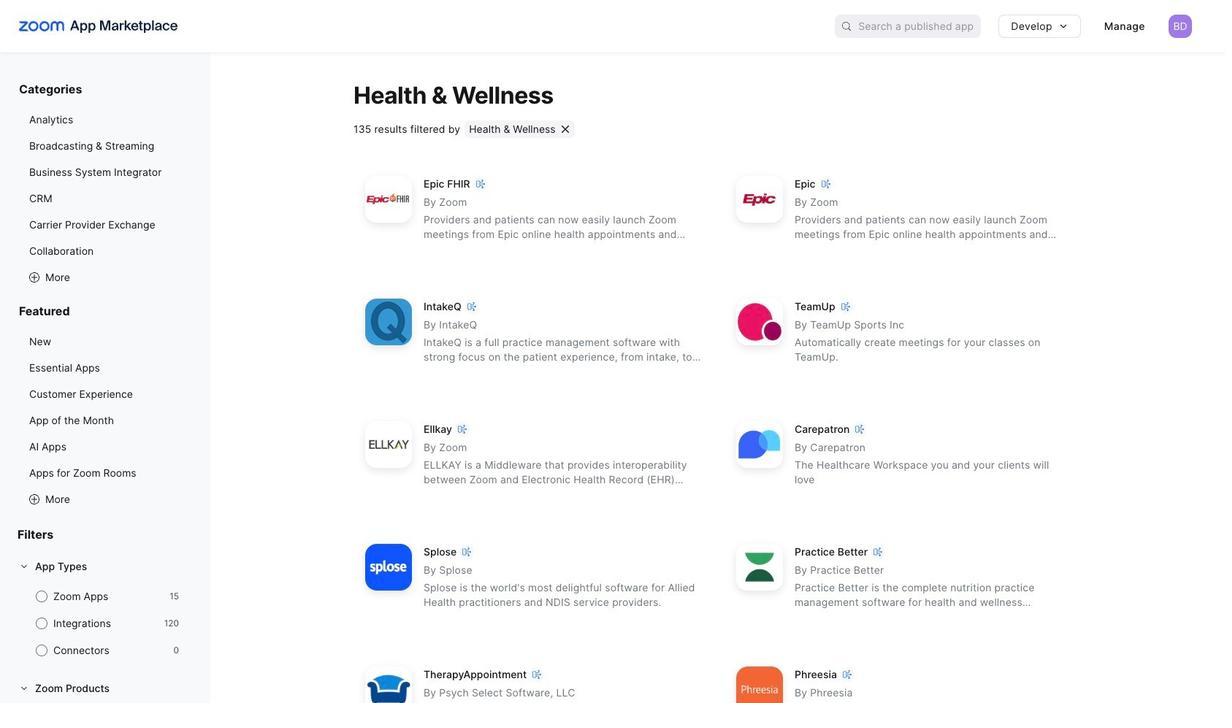 Task type: describe. For each thing, give the bounding box(es) containing it.
current user is barb dwyer element
[[1169, 15, 1193, 38]]



Task type: locate. For each thing, give the bounding box(es) containing it.
search a published app element
[[835, 15, 982, 38]]

Search text field
[[859, 16, 982, 37]]

banner
[[0, 0, 1228, 53]]



